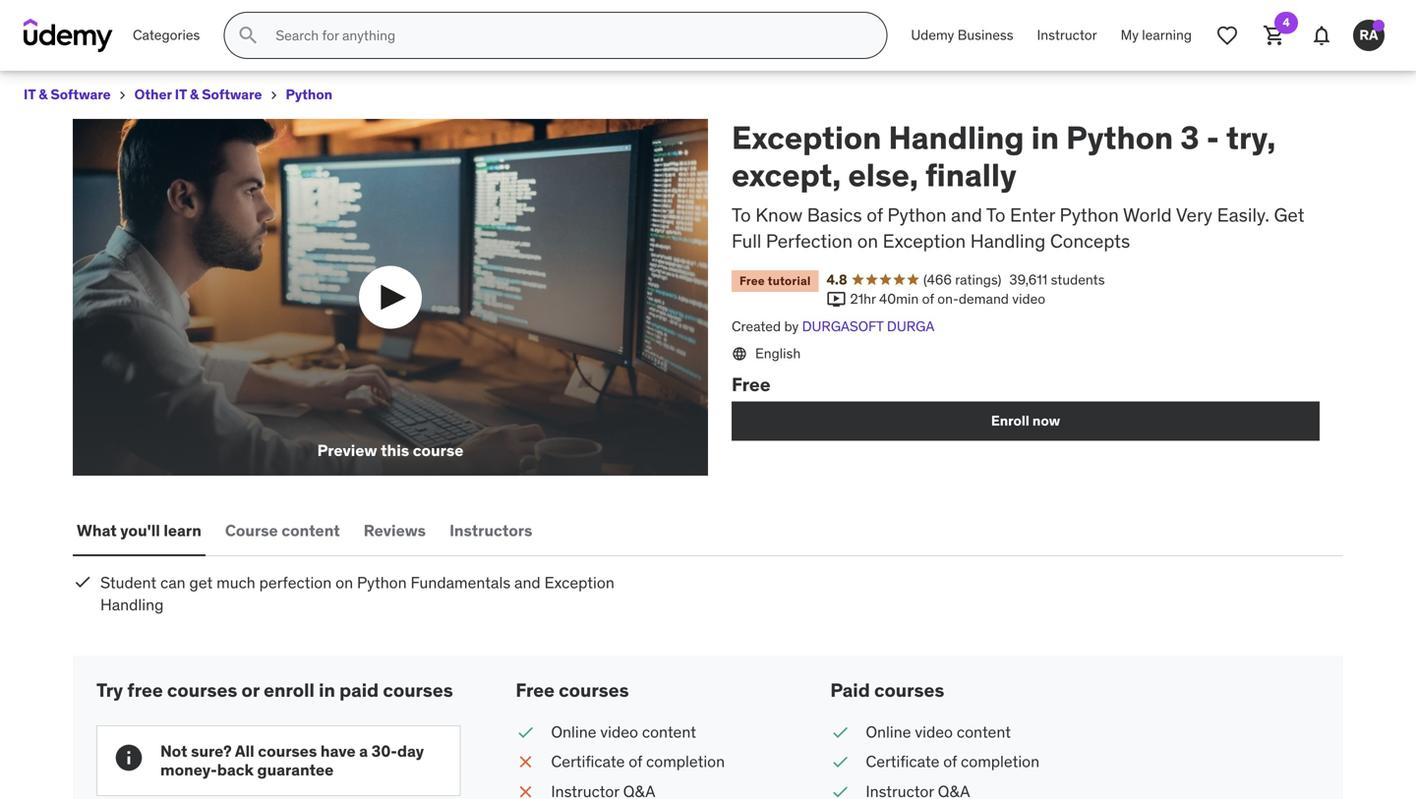 Task type: locate. For each thing, give the bounding box(es) containing it.
4 courses from the left
[[874, 755, 944, 778]]

handling
[[889, 194, 1024, 233], [971, 305, 1046, 329], [100, 671, 164, 691]]

0 vertical spatial small image
[[73, 648, 92, 668]]

1 to from the left
[[732, 279, 751, 303]]

0 vertical spatial in
[[1031, 194, 1059, 233]]

free
[[740, 349, 765, 364], [516, 755, 555, 778]]

0 horizontal spatial and
[[514, 649, 541, 669]]

1 vertical spatial in
[[319, 755, 335, 778]]

2 horizontal spatial and
[[951, 279, 982, 303]]

-
[[1206, 194, 1219, 233]]

in
[[1031, 194, 1059, 233], [319, 755, 335, 778]]

python right xsmall image
[[286, 161, 333, 179]]

free tutorial
[[740, 349, 811, 364]]

0 horizontal spatial in
[[319, 755, 335, 778]]

finally
[[926, 232, 1017, 271]]

&
[[39, 161, 48, 179], [190, 161, 199, 179]]

0 horizontal spatial free
[[516, 755, 555, 778]]

0 horizontal spatial exception
[[544, 649, 615, 669]]

free for free courses
[[516, 755, 555, 778]]

preview this course button
[[73, 195, 708, 552]]

on down of
[[857, 305, 878, 329]]

1 horizontal spatial exception
[[732, 194, 882, 233]]

0 horizontal spatial software
[[51, 161, 111, 179]]

python left fundamentals
[[357, 649, 407, 669]]

0 horizontal spatial to
[[732, 279, 751, 303]]

in up enter
[[1031, 194, 1059, 233]]

0 vertical spatial free
[[740, 349, 765, 364]]

1 horizontal spatial free
[[740, 349, 765, 364]]

it down udemy image
[[24, 161, 36, 179]]

durgasoft
[[802, 393, 884, 411]]

try
[[96, 755, 123, 778]]

1 vertical spatial free
[[516, 755, 555, 778]]

to left enter
[[986, 279, 1006, 303]]

xsmall image
[[266, 163, 282, 179]]

exception
[[732, 194, 882, 233], [883, 305, 966, 329], [544, 649, 615, 669]]

2 courses from the left
[[383, 755, 453, 778]]

enroll
[[264, 755, 315, 778]]

paid
[[339, 755, 379, 778]]

perfection
[[766, 305, 853, 329]]

python inside student can get much perfection on python fundamentals and exception handling
[[357, 649, 407, 669]]

skills
[[615, 16, 651, 36]]

to up full
[[732, 279, 751, 303]]

basics
[[807, 279, 862, 303]]

1 horizontal spatial to
[[986, 279, 1006, 303]]

small image
[[73, 648, 92, 668], [516, 798, 535, 800]]

software
[[51, 161, 111, 179], [202, 161, 262, 179]]

1 horizontal spatial &
[[190, 161, 199, 179]]

software left xsmall image
[[202, 161, 262, 179]]

categories
[[133, 102, 200, 120]]

and
[[696, 16, 722, 36], [951, 279, 982, 303], [514, 649, 541, 669]]

0 vertical spatial and
[[696, 16, 722, 36]]

in left paid
[[319, 755, 335, 778]]

free
[[127, 755, 163, 778]]

or
[[241, 755, 260, 778]]

1 software from the left
[[51, 161, 111, 179]]

2 vertical spatial handling
[[100, 671, 164, 691]]

python left 3
[[1066, 194, 1173, 233]]

0 horizontal spatial &
[[39, 161, 48, 179]]

udemy image
[[24, 95, 113, 128]]

learn
[[572, 16, 612, 36]]

0 horizontal spatial on
[[335, 649, 353, 669]]

in inside exception handling in python 3 - try, except, else, finally to know basics of python and to enter python world very easily.  get full perfection on exception handling concepts
[[1031, 194, 1059, 233]]

python
[[286, 161, 333, 179], [1066, 194, 1173, 233], [887, 279, 947, 303], [1060, 279, 1119, 303], [357, 649, 407, 669]]

and inside | learn skills when and where it suits you. sale ends dec 21. 2 days left!
[[696, 16, 722, 36]]

it
[[24, 161, 36, 179], [175, 161, 187, 179]]

categories button
[[121, 88, 212, 135]]

and down finally
[[951, 279, 982, 303]]

0 vertical spatial exception
[[732, 194, 882, 233]]

very
[[1176, 279, 1213, 303]]

2 it from the left
[[175, 161, 187, 179]]

tutorial
[[768, 349, 811, 364]]

close image
[[1379, 18, 1399, 37]]

preview
[[317, 517, 377, 537]]

& down udemy image
[[39, 161, 48, 179]]

course
[[413, 517, 464, 537]]

what you'll learn button
[[73, 584, 205, 631]]

other it & software link
[[134, 159, 262, 183]]

you.
[[823, 16, 852, 36]]

to
[[732, 279, 751, 303], [986, 279, 1006, 303]]

small image down free courses
[[516, 798, 535, 800]]

0 vertical spatial on
[[857, 305, 878, 329]]

2 to from the left
[[986, 279, 1006, 303]]

1 vertical spatial on
[[335, 649, 353, 669]]

2 horizontal spatial exception
[[883, 305, 966, 329]]

1 vertical spatial and
[[951, 279, 982, 303]]

days
[[659, 37, 701, 60]]

1 courses from the left
[[167, 755, 237, 778]]

on right perfection
[[335, 649, 353, 669]]

on
[[857, 305, 878, 329], [335, 649, 353, 669]]

0 horizontal spatial it
[[24, 161, 36, 179]]

world
[[1123, 279, 1172, 303]]

3
[[1180, 194, 1199, 233]]

and right fundamentals
[[514, 649, 541, 669]]

know
[[756, 279, 803, 303]]

small image left student
[[73, 648, 92, 668]]

1 horizontal spatial software
[[202, 161, 262, 179]]

1 horizontal spatial on
[[857, 305, 878, 329]]

when
[[654, 16, 692, 36]]

software left xsmall icon
[[51, 161, 111, 179]]

1 vertical spatial handling
[[971, 305, 1046, 329]]

2 vertical spatial exception
[[544, 649, 615, 669]]

created by durgasoft durga
[[732, 393, 935, 411]]

1 vertical spatial small image
[[516, 798, 535, 800]]

courses
[[167, 755, 237, 778], [383, 755, 453, 778], [559, 755, 629, 778], [874, 755, 944, 778]]

what you'll learn
[[77, 597, 201, 617]]

0 vertical spatial handling
[[889, 194, 1024, 233]]

2 & from the left
[[190, 161, 199, 179]]

& right other
[[190, 161, 199, 179]]

0 horizontal spatial small image
[[73, 648, 92, 668]]

1 horizontal spatial small image
[[516, 798, 535, 800]]

1 horizontal spatial and
[[696, 16, 722, 36]]

2 software from the left
[[202, 161, 262, 179]]

it right other
[[175, 161, 187, 179]]

fundamentals
[[411, 649, 511, 669]]

enter
[[1010, 279, 1055, 303]]

else,
[[848, 232, 919, 271]]

by
[[784, 393, 799, 411]]

1 horizontal spatial in
[[1031, 194, 1059, 233]]

easily.
[[1217, 279, 1270, 303]]

1 horizontal spatial it
[[175, 161, 187, 179]]

2 vertical spatial and
[[514, 649, 541, 669]]

1 vertical spatial exception
[[883, 305, 966, 329]]

and up left!
[[696, 16, 722, 36]]

paid
[[830, 755, 870, 778]]



Task type: describe. For each thing, give the bounding box(es) containing it.
1 & from the left
[[39, 161, 48, 179]]

this
[[381, 517, 409, 537]]

of
[[867, 279, 883, 303]]

and inside student can get much perfection on python fundamentals and exception handling
[[514, 649, 541, 669]]

paid courses
[[830, 755, 944, 778]]

handling inside student can get much perfection on python fundamentals and exception handling
[[100, 671, 164, 691]]

exception handling in python 3 - try, except, else, finally to know basics of python and to enter python world very easily.  get full perfection on exception handling concepts
[[732, 194, 1305, 329]]

small image
[[830, 798, 850, 800]]

student
[[100, 649, 157, 669]]

durgasoft durga link
[[802, 393, 935, 411]]

on inside student can get much perfection on python fundamentals and exception handling
[[335, 649, 353, 669]]

xsmall image
[[115, 163, 130, 179]]

full
[[732, 305, 762, 329]]

where
[[726, 16, 769, 36]]

left!
[[705, 37, 741, 60]]

free courses
[[516, 755, 629, 778]]

submit search image
[[236, 100, 260, 123]]

learn
[[164, 597, 201, 617]]

it
[[773, 16, 782, 36]]

and inside exception handling in python 3 - try, except, else, finally to know basics of python and to enter python world very easily.  get full perfection on exception handling concepts
[[951, 279, 982, 303]]

| learn skills when and where it suits you. sale ends dec 21. 2 days left!
[[564, 16, 979, 60]]

course language image
[[732, 422, 747, 438]]

student can get much perfection on python fundamentals and exception handling
[[100, 649, 615, 691]]

get
[[1274, 279, 1305, 303]]

free for free tutorial
[[740, 349, 765, 364]]

much
[[216, 649, 256, 669]]

dec
[[928, 16, 956, 36]]

suits
[[786, 16, 820, 36]]

python right of
[[887, 279, 947, 303]]

1 it from the left
[[24, 161, 36, 179]]

python up concepts
[[1060, 279, 1119, 303]]

sale
[[856, 16, 887, 36]]

try,
[[1226, 194, 1276, 233]]

what
[[77, 597, 117, 617]]

other it & software
[[134, 161, 262, 179]]

other
[[134, 161, 172, 179]]

get
[[189, 649, 213, 669]]

it & software
[[24, 161, 111, 179]]

durga
[[887, 393, 935, 411]]

try free courses or enroll in paid courses
[[96, 755, 453, 778]]

can
[[160, 649, 186, 669]]

it & software link
[[24, 159, 111, 183]]

3 courses from the left
[[559, 755, 629, 778]]

you'll
[[120, 597, 160, 617]]

created
[[732, 393, 781, 411]]

concepts
[[1050, 305, 1130, 329]]

21.
[[960, 16, 979, 36]]

Search for anything text field
[[272, 95, 863, 128]]

exception inside student can get much perfection on python fundamentals and exception handling
[[544, 649, 615, 669]]

except,
[[732, 232, 841, 271]]

2
[[644, 37, 655, 60]]

perfection
[[259, 649, 332, 669]]

python link
[[286, 159, 333, 183]]

|
[[564, 16, 568, 36]]

preview this course
[[317, 517, 464, 537]]

on inside exception handling in python 3 - try, except, else, finally to know basics of python and to enter python world very easily.  get full perfection on exception handling concepts
[[857, 305, 878, 329]]

ends
[[890, 16, 925, 36]]



Task type: vqa. For each thing, say whether or not it's contained in the screenshot.
Preview this course Button
yes



